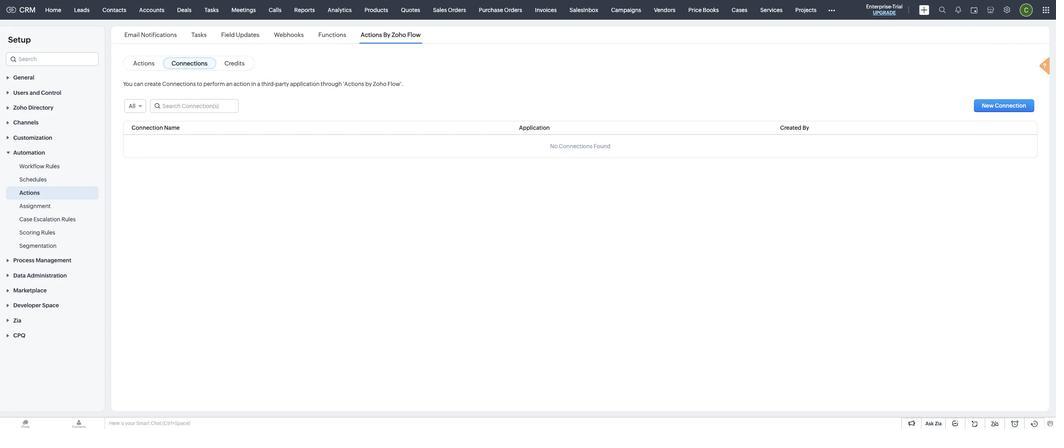 Task type: vqa. For each thing, say whether or not it's contained in the screenshot.
Quotes LINK
yes



Task type: locate. For each thing, give the bounding box(es) containing it.
segmentation link
[[19, 242, 57, 250]]

by right created
[[803, 125, 809, 131]]

0 horizontal spatial zoho
[[13, 105, 27, 111]]

third-
[[261, 81, 275, 87]]

0 horizontal spatial actions
[[19, 190, 40, 196]]

flow
[[407, 31, 421, 38]]

1 horizontal spatial connection
[[995, 103, 1026, 109]]

field
[[221, 31, 235, 38]]

email
[[124, 31, 140, 38]]

0 vertical spatial rules
[[46, 163, 60, 170]]

1 vertical spatial actions
[[133, 60, 155, 67]]

cases link
[[725, 0, 754, 20]]

0 vertical spatial zia
[[13, 318, 21, 324]]

workflow rules
[[19, 163, 60, 170]]

0 vertical spatial by
[[383, 31, 390, 38]]

connections right "no"
[[559, 143, 593, 150]]

connection name
[[132, 125, 180, 131]]

enterprise-
[[866, 4, 893, 10]]

search element
[[934, 0, 951, 20]]

2 orders from the left
[[504, 7, 522, 13]]

1 horizontal spatial zia
[[935, 422, 942, 427]]

you can create connections to perform an action in a third-party application through 'actions by zoho flow'.
[[123, 81, 404, 87]]

zoho right by
[[373, 81, 387, 87]]

orders inside sales orders link
[[448, 7, 466, 13]]

0 vertical spatial zoho
[[392, 31, 406, 38]]

assignment
[[19, 203, 51, 210]]

contacts image
[[54, 419, 104, 430]]

rules down automation dropdown button
[[46, 163, 60, 170]]

zoho directory button
[[0, 100, 105, 115]]

actions up can
[[133, 60, 155, 67]]

zia up cpq on the left bottom of page
[[13, 318, 21, 324]]

developer space
[[13, 303, 59, 309]]

upgrade
[[873, 10, 896, 16]]

application
[[290, 81, 320, 87]]

to
[[197, 81, 202, 87]]

actions inside tab
[[133, 60, 155, 67]]

0 vertical spatial actions
[[361, 31, 382, 38]]

developer space button
[[0, 298, 105, 313]]

rules right escalation
[[61, 217, 76, 223]]

actions inside the automation region
[[19, 190, 40, 196]]

Other Modules field
[[823, 3, 840, 16]]

2 horizontal spatial zoho
[[392, 31, 406, 38]]

new
[[982, 103, 994, 109]]

products
[[365, 7, 388, 13]]

2 vertical spatial connections
[[559, 143, 593, 150]]

scoring
[[19, 230, 40, 236]]

crm
[[19, 6, 36, 14]]

2 horizontal spatial actions
[[361, 31, 382, 38]]

channels button
[[0, 115, 105, 130]]

is
[[121, 421, 124, 427]]

2 vertical spatial rules
[[41, 230, 55, 236]]

marketplace button
[[0, 283, 105, 298]]

by down products link on the top left of page
[[383, 31, 390, 38]]

users and control button
[[0, 85, 105, 100]]

connections tab
[[163, 57, 216, 70]]

0 vertical spatial tasks
[[204, 7, 219, 13]]

0 horizontal spatial by
[[383, 31, 390, 38]]

0 vertical spatial connections
[[172, 60, 208, 67]]

Search text field
[[6, 53, 98, 66]]

zoho
[[392, 31, 406, 38], [373, 81, 387, 87], [13, 105, 27, 111]]

list containing email notifications
[[117, 26, 428, 43]]

zia right 'ask'
[[935, 422, 942, 427]]

credits
[[224, 60, 245, 67]]

trial
[[893, 4, 903, 10]]

users and control
[[13, 90, 61, 96]]

users
[[13, 90, 28, 96]]

actions down 'products'
[[361, 31, 382, 38]]

tasks down deals
[[191, 31, 207, 38]]

reports
[[294, 7, 315, 13]]

1 orders from the left
[[448, 7, 466, 13]]

analytics link
[[321, 0, 358, 20]]

0 horizontal spatial orders
[[448, 7, 466, 13]]

0 horizontal spatial connection
[[132, 125, 163, 131]]

0 vertical spatial connection
[[995, 103, 1026, 109]]

orders right purchase
[[504, 7, 522, 13]]

1 vertical spatial connection
[[132, 125, 163, 131]]

updates
[[236, 31, 259, 38]]

meetings
[[232, 7, 256, 13]]

tasks link
[[198, 0, 225, 20], [190, 31, 208, 38]]

field updates
[[221, 31, 259, 38]]

zoho left flow
[[392, 31, 406, 38]]

actions
[[361, 31, 382, 38], [133, 60, 155, 67], [19, 190, 40, 196]]

orders inside purchase orders link
[[504, 7, 522, 13]]

0 horizontal spatial zia
[[13, 318, 21, 324]]

by inside list
[[383, 31, 390, 38]]

calendar image
[[971, 7, 978, 13]]

2 vertical spatial zoho
[[13, 105, 27, 111]]

1 horizontal spatial actions
[[133, 60, 155, 67]]

home link
[[39, 0, 68, 20]]

actions by zoho flow
[[361, 31, 421, 38]]

tab list containing actions
[[123, 56, 255, 71]]

meetings link
[[225, 0, 262, 20]]

tasks right deals
[[204, 7, 219, 13]]

connections up to
[[172, 60, 208, 67]]

email notifications link
[[123, 31, 178, 38]]

connections
[[172, 60, 208, 67], [162, 81, 196, 87], [559, 143, 593, 150]]

process
[[13, 258, 34, 264]]

2 vertical spatial actions
[[19, 190, 40, 196]]

0 vertical spatial tasks link
[[198, 0, 225, 20]]

cpq
[[13, 333, 25, 339]]

control
[[41, 90, 61, 96]]

general
[[13, 75, 34, 81]]

can
[[134, 81, 143, 87]]

cpq button
[[0, 328, 105, 343]]

zoho directory
[[13, 105, 53, 111]]

general button
[[0, 70, 105, 85]]

through
[[321, 81, 342, 87]]

1 vertical spatial by
[[803, 125, 809, 131]]

connections left to
[[162, 81, 196, 87]]

enterprise-trial upgrade
[[866, 4, 903, 16]]

tasks link down deals
[[190, 31, 208, 38]]

1 vertical spatial zoho
[[373, 81, 387, 87]]

rules inside 'link'
[[46, 163, 60, 170]]

process management button
[[0, 253, 105, 268]]

case escalation rules link
[[19, 216, 76, 224]]

profile image
[[1020, 3, 1033, 16]]

price books link
[[682, 0, 725, 20]]

1 horizontal spatial orders
[[504, 7, 522, 13]]

zoho inside dropdown button
[[13, 105, 27, 111]]

orders right sales
[[448, 7, 466, 13]]

zoho inside list
[[392, 31, 406, 38]]

workflow rules link
[[19, 163, 60, 171]]

services link
[[754, 0, 789, 20]]

connection left "name"
[[132, 125, 163, 131]]

1 vertical spatial zia
[[935, 422, 942, 427]]

tasks link right deals
[[198, 0, 225, 20]]

marketplace
[[13, 288, 47, 294]]

None field
[[6, 52, 99, 66]]

cases
[[732, 7, 748, 13]]

flow'.
[[388, 81, 404, 87]]

smart
[[136, 421, 150, 427]]

space
[[42, 303, 59, 309]]

party
[[275, 81, 289, 87]]

scoring rules
[[19, 230, 55, 236]]

zia inside zia dropdown button
[[13, 318, 21, 324]]

rules down case escalation rules link
[[41, 230, 55, 236]]

connection right new at top right
[[995, 103, 1026, 109]]

help icon image
[[1038, 56, 1054, 78]]

list
[[117, 26, 428, 43]]

actions down schedules "link"
[[19, 190, 40, 196]]

1 horizontal spatial by
[[803, 125, 809, 131]]

actions for actions tab
[[133, 60, 155, 67]]

1 vertical spatial tasks link
[[190, 31, 208, 38]]

escalation
[[33, 217, 60, 223]]

rules for scoring rules
[[41, 230, 55, 236]]

connection inside "button"
[[995, 103, 1026, 109]]

segmentation
[[19, 243, 57, 250]]

tab list
[[123, 56, 255, 71]]

zoho down users
[[13, 105, 27, 111]]



Task type: describe. For each thing, give the bounding box(es) containing it.
1 vertical spatial tasks
[[191, 31, 207, 38]]

quotes link
[[395, 0, 427, 20]]

1 vertical spatial rules
[[61, 217, 76, 223]]

developer
[[13, 303, 41, 309]]

by for actions
[[383, 31, 390, 38]]

purchase
[[479, 7, 503, 13]]

(ctrl+space)
[[162, 421, 190, 427]]

projects
[[796, 7, 817, 13]]

crm link
[[6, 6, 36, 14]]

books
[[703, 7, 719, 13]]

calls
[[269, 7, 281, 13]]

administration
[[27, 273, 67, 279]]

home
[[45, 7, 61, 13]]

create
[[145, 81, 161, 87]]

sales orders link
[[427, 0, 472, 20]]

workflow
[[19, 163, 44, 170]]

all
[[129, 103, 135, 109]]

profile element
[[1015, 0, 1038, 20]]

notifications
[[141, 31, 177, 38]]

campaigns link
[[605, 0, 648, 20]]

sales orders
[[433, 7, 466, 13]]

orders for sales orders
[[448, 7, 466, 13]]

here is your smart chat (ctrl+space)
[[109, 421, 190, 427]]

email notifications
[[124, 31, 177, 38]]

chats image
[[0, 419, 51, 430]]

projects link
[[789, 0, 823, 20]]

perform
[[204, 81, 225, 87]]

an
[[226, 81, 233, 87]]

assignment link
[[19, 202, 51, 211]]

customization button
[[0, 130, 105, 145]]

automation
[[13, 150, 45, 156]]

invoices
[[535, 7, 557, 13]]

1 vertical spatial connections
[[162, 81, 196, 87]]

automation button
[[0, 145, 105, 160]]

actions for actions by zoho flow
[[361, 31, 382, 38]]

salesinbox
[[570, 7, 598, 13]]

connections inside tab
[[172, 60, 208, 67]]

accounts
[[139, 7, 164, 13]]

by for created
[[803, 125, 809, 131]]

signals image
[[956, 6, 961, 13]]

action
[[234, 81, 250, 87]]

no
[[550, 143, 558, 150]]

schedules link
[[19, 176, 47, 184]]

ask zia
[[926, 422, 942, 427]]

orders for purchase orders
[[504, 7, 522, 13]]

functions
[[318, 31, 346, 38]]

create menu element
[[915, 0, 934, 20]]

channels
[[13, 120, 39, 126]]

management
[[36, 258, 71, 264]]

signals element
[[951, 0, 966, 20]]

vendors link
[[648, 0, 682, 20]]

deals link
[[171, 0, 198, 20]]

vendors
[[654, 7, 676, 13]]

accounts link
[[133, 0, 171, 20]]

automation region
[[0, 160, 105, 253]]

customization
[[13, 135, 52, 141]]

found
[[594, 143, 611, 150]]

scoring rules link
[[19, 229, 55, 237]]

name
[[164, 125, 180, 131]]

new connection
[[982, 103, 1026, 109]]

price books
[[688, 7, 719, 13]]

webhooks link
[[273, 31, 305, 38]]

a
[[257, 81, 260, 87]]

search image
[[939, 6, 946, 13]]

analytics
[[328, 7, 352, 13]]

directory
[[28, 105, 53, 111]]

1 horizontal spatial zoho
[[373, 81, 387, 87]]

'actions
[[343, 81, 364, 87]]

no connections found
[[550, 143, 611, 150]]

data administration button
[[0, 268, 105, 283]]

rules for workflow rules
[[46, 163, 60, 170]]

contacts link
[[96, 0, 133, 20]]

services
[[760, 7, 783, 13]]

by
[[365, 81, 372, 87]]

created by
[[780, 125, 809, 131]]

salesinbox link
[[563, 0, 605, 20]]

actions link
[[19, 189, 40, 197]]

tasks inside "tasks" link
[[204, 7, 219, 13]]

products link
[[358, 0, 395, 20]]

webhooks
[[274, 31, 304, 38]]

here
[[109, 421, 120, 427]]

price
[[688, 7, 702, 13]]

case
[[19, 217, 32, 223]]

new connection button
[[974, 99, 1034, 112]]

campaigns
[[611, 7, 641, 13]]

schedules
[[19, 177, 47, 183]]

create menu image
[[919, 5, 929, 15]]

leads
[[74, 7, 90, 13]]

credits tab
[[216, 57, 253, 70]]

data
[[13, 273, 26, 279]]

field updates link
[[220, 31, 261, 38]]

chat
[[151, 421, 161, 427]]

and
[[30, 90, 40, 96]]

actions tab
[[125, 57, 163, 70]]

Search Connection(s) text field
[[150, 100, 238, 113]]

setup
[[8, 35, 31, 44]]



